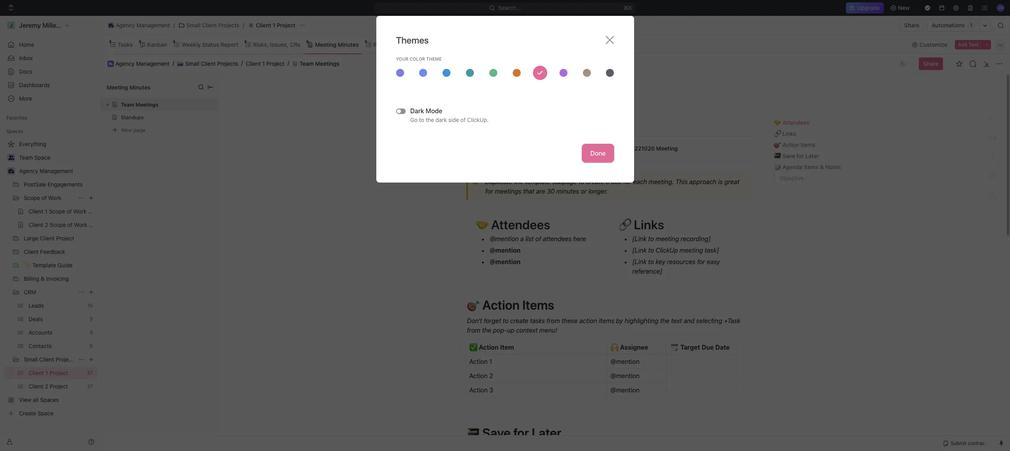 Task type: locate. For each thing, give the bounding box(es) containing it.
to for [link to meeting recording]
[[648, 236, 654, 243]]

1 vertical spatial create
[[510, 318, 528, 325]]

team meetings
[[300, 60, 339, 67], [121, 102, 158, 108], [466, 103, 578, 122]]

agency management down kanban 'link'
[[115, 60, 169, 67]]

agency management
[[116, 22, 170, 29], [115, 60, 169, 67], [19, 168, 73, 175]]

2 vertical spatial management
[[40, 168, 73, 175]]

🎯 action items up forget
[[467, 298, 554, 313]]

1 client 1 project link from the top
[[246, 21, 297, 30]]

1 vertical spatial from
[[467, 327, 480, 334]]

2 vertical spatial [link
[[632, 259, 647, 266]]

team down crs
[[300, 60, 314, 67]]

meeting right crs
[[315, 41, 336, 48]]

don't forget to create tasks from these action items by highlighting the text and selecting +task from the pop-up context menu!
[[467, 318, 742, 334]]

don't
[[467, 318, 482, 325]]

the left text
[[660, 318, 670, 325]]

your color theme
[[396, 56, 442, 61]]

to inside don't forget to create tasks from these action items by highlighting the text and selecting +task from the pop-up context menu!
[[503, 318, 509, 325]]

0 horizontal spatial /
[[173, 22, 175, 29]]

to left "key"
[[648, 259, 654, 266]]

that
[[523, 188, 535, 195]]

meeting right "20221027"
[[586, 145, 608, 152]]

0 horizontal spatial 🎯
[[467, 298, 480, 313]]

agency management up scope of work
[[19, 168, 73, 175]]

dark
[[410, 107, 424, 115]]

0 vertical spatial 🤝
[[774, 119, 781, 126]]

[link inside the [link to key resources for easy reference]
[[632, 259, 647, 266]]

for
[[797, 153, 804, 159], [624, 178, 632, 186], [485, 188, 493, 195], [697, 259, 705, 266], [513, 426, 529, 441]]

docs link
[[3, 65, 98, 78]]

a inside duplicate the template subpage to create a doc for each meeting. this approach is great for meetings that are 30 minutes or longer.
[[606, 178, 609, 186]]

to for go to the dark side of clickup.
[[419, 117, 424, 123]]

to inside themes 'dialog'
[[419, 117, 424, 123]]

1 vertical spatial business time image
[[8, 169, 14, 174]]

a
[[606, 178, 609, 186], [520, 236, 524, 243]]

from up menu!
[[547, 318, 560, 325]]

to inside the [link to key resources for easy reference]
[[648, 259, 654, 266]]

0 horizontal spatial 🤝 attendees
[[476, 217, 550, 232]]

key
[[656, 259, 665, 266]]

0 vertical spatial links
[[783, 130, 796, 137]]

1 [link from the top
[[632, 236, 647, 243]]

client 1 project link down risks,
[[246, 60, 284, 67]]

links
[[783, 130, 796, 137], [634, 217, 664, 232]]

of left work
[[41, 195, 47, 201]]

report
[[221, 41, 238, 48]]

agency up scope
[[19, 168, 38, 175]]

client 1 project
[[256, 22, 295, 29], [246, 60, 284, 67]]

2 vertical spatial agency management
[[19, 168, 73, 175]]

2 [link from the top
[[632, 247, 647, 254]]

🤝
[[774, 119, 781, 126], [476, 217, 488, 232]]

meeting minutes
[[315, 41, 359, 48], [107, 84, 150, 91]]

small client projects link
[[177, 21, 241, 30], [185, 60, 238, 67], [24, 354, 77, 366]]

new page
[[121, 127, 145, 133]]

sidebar navigation
[[0, 16, 101, 452]]

new up share button
[[898, 4, 910, 11]]

to right go
[[419, 117, 424, 123]]

0 vertical spatial of
[[461, 117, 466, 123]]

items up 📝 agenda items & notes
[[801, 142, 815, 148]]

🤝 attendees
[[774, 119, 809, 126], [476, 217, 550, 232]]

1 vertical spatial agency management link
[[115, 60, 169, 67]]

0 vertical spatial a
[[606, 178, 609, 186]]

minutes inside "link"
[[338, 41, 359, 48]]

2 horizontal spatial meetings
[[509, 103, 578, 122]]

due
[[702, 344, 714, 351]]

0 horizontal spatial save
[[482, 426, 511, 441]]

1 vertical spatial [link
[[632, 247, 647, 254]]

meeting up clickup
[[656, 236, 679, 243]]

to up or
[[579, 178, 584, 186]]

20221020 meeting
[[628, 145, 678, 152]]

0 vertical spatial [link
[[632, 236, 647, 243]]

dashboards
[[19, 82, 50, 88]]

agency management link for scope of work
[[19, 165, 96, 178]]

save
[[783, 153, 795, 159], [482, 426, 511, 441]]

items
[[801, 142, 815, 148], [804, 164, 819, 171], [522, 298, 554, 313]]

inbox link
[[3, 52, 98, 65]]

meeting minutes link
[[314, 39, 359, 50]]

add
[[958, 41, 967, 47]]

agency up tasks
[[116, 22, 135, 29]]

client 1 project up risks, issues, crs
[[256, 22, 295, 29]]

client 1 project link up risks, issues, crs
[[246, 21, 297, 30]]

to inside duplicate the template subpage to create a doc for each meeting. this approach is great for meetings that are 30 minutes or longer.
[[579, 178, 584, 186]]

the down dark mode
[[426, 117, 434, 123]]

0 vertical spatial minutes
[[338, 41, 359, 48]]

0 vertical spatial attendees
[[783, 119, 809, 126]]

2 vertical spatial small client projects
[[24, 357, 77, 363]]

2 vertical spatial agency
[[19, 168, 38, 175]]

here
[[573, 236, 586, 243]]

items up tasks
[[522, 298, 554, 313]]

new button
[[887, 2, 915, 14]]

client 1 project down risks,
[[246, 60, 284, 67]]

1 vertical spatial agency management
[[115, 60, 169, 67]]

action up the agenda
[[783, 142, 799, 148]]

0 horizontal spatial 🎯 action items
[[467, 298, 554, 313]]

go
[[410, 117, 418, 123]]

create
[[586, 178, 604, 186], [510, 318, 528, 325]]

reference]
[[632, 268, 662, 275]]

add task button
[[955, 40, 982, 49]]

1 vertical spatial 🗃️
[[467, 426, 480, 441]]

0 vertical spatial 🎯 action items
[[774, 142, 815, 148]]

share button
[[900, 19, 924, 32]]

0 vertical spatial agency management link
[[106, 21, 172, 30]]

theme
[[426, 56, 442, 61]]

small client projects
[[187, 22, 239, 29], [185, 60, 238, 67], [24, 357, 77, 363]]

1 horizontal spatial 🔗 links
[[774, 130, 796, 137]]

2
[[489, 373, 493, 380]]

🗃️
[[774, 153, 781, 159], [467, 426, 480, 441]]

to up up
[[503, 318, 509, 325]]

new left page
[[121, 127, 132, 133]]

the inside duplicate the template subpage to create a doc for each meeting. this approach is great for meetings that are 30 minutes or longer.
[[514, 178, 523, 186]]

0 vertical spatial later
[[805, 153, 819, 159]]

agency management link down kanban 'link'
[[115, 60, 169, 67]]

0 vertical spatial client 1 project link
[[246, 21, 297, 30]]

0 horizontal spatial 🔗 links
[[619, 217, 664, 232]]

scope of work link
[[24, 192, 75, 205]]

0 vertical spatial 🗃️
[[774, 153, 781, 159]]

meeting down recording]
[[680, 247, 703, 254]]

to up "[link to clickup meeting task]"
[[648, 236, 654, 243]]

agency management link up tasks
[[106, 21, 172, 30]]

agency management up kanban 'link'
[[116, 22, 170, 29]]

links up the agenda
[[783, 130, 796, 137]]

1 vertical spatial project
[[373, 41, 392, 48]]

3 [link from the top
[[632, 259, 647, 266]]

or
[[581, 188, 587, 195]]

a left list
[[520, 236, 524, 243]]

team up standups
[[121, 102, 134, 108]]

0 horizontal spatial share
[[904, 22, 920, 29]]

0 vertical spatial create
[[586, 178, 604, 186]]

the down forget
[[482, 327, 491, 334]]

2 vertical spatial agency management link
[[19, 165, 96, 178]]

agency management inside sidebar navigation
[[19, 168, 73, 175]]

of inside themes 'dialog'
[[461, 117, 466, 123]]

1 vertical spatial minutes
[[129, 84, 150, 91]]

0 vertical spatial 🎯
[[774, 142, 781, 148]]

doc
[[611, 178, 622, 186]]

1 horizontal spatial meeting minutes
[[315, 41, 359, 48]]

project up issues, at the top
[[277, 22, 295, 29]]

🎯 action items up the agenda
[[774, 142, 815, 148]]

tree
[[3, 138, 98, 420]]

the up that
[[514, 178, 523, 186]]

1 vertical spatial meeting minutes
[[107, 84, 150, 91]]

1 vertical spatial 🎯 action items
[[467, 298, 554, 313]]

0 horizontal spatial business time image
[[8, 169, 14, 174]]

0 horizontal spatial later
[[532, 426, 561, 441]]

agency management link up work
[[19, 165, 96, 178]]

meeting inside button
[[586, 145, 608, 152]]

links up [link to meeting recording]
[[634, 217, 664, 232]]

1 horizontal spatial 🎯
[[774, 142, 781, 148]]

of right the side
[[461, 117, 466, 123]]

1 horizontal spatial later
[[805, 153, 819, 159]]

20221027
[[558, 145, 585, 152]]

1 vertical spatial 🤝
[[476, 217, 488, 232]]

share down customize 'button'
[[923, 60, 939, 67]]

2 vertical spatial small client projects link
[[24, 354, 77, 366]]

2 vertical spatial small
[[24, 357, 38, 363]]

selecting
[[696, 318, 722, 325]]

1 vertical spatial small client projects
[[185, 60, 238, 67]]

🔗
[[774, 130, 781, 137], [619, 217, 631, 232]]

share inside button
[[904, 22, 920, 29]]

new inside button
[[898, 4, 910, 11]]

from down don't
[[467, 327, 480, 334]]

meeting.
[[649, 178, 674, 186]]

themes
[[396, 35, 429, 46]]

1 horizontal spatial 🗃️ save for later
[[774, 153, 819, 159]]

task]
[[705, 247, 719, 254]]

👉
[[473, 178, 481, 186]]

0 vertical spatial new
[[898, 4, 910, 11]]

item
[[500, 344, 514, 351]]

meeting right 20221020
[[656, 145, 678, 152]]

project left the themes
[[373, 41, 392, 48]]

agency right business time icon
[[115, 60, 135, 67]]

risks, issues, crs
[[253, 41, 300, 48]]

menu!
[[539, 327, 557, 334]]

small client projects inside tree
[[24, 357, 77, 363]]

2 vertical spatial projects
[[56, 357, 77, 363]]

items left &
[[804, 164, 819, 171]]

1 vertical spatial meeting
[[680, 247, 703, 254]]

0 vertical spatial small client projects link
[[177, 21, 241, 30]]

0 vertical spatial share
[[904, 22, 920, 29]]

create up context
[[510, 318, 528, 325]]

management inside sidebar navigation
[[40, 168, 73, 175]]

1 horizontal spatial a
[[606, 178, 609, 186]]

0 vertical spatial 🔗
[[774, 130, 781, 137]]

0 vertical spatial client 1 project
[[256, 22, 295, 29]]

of
[[461, 117, 466, 123], [41, 195, 47, 201], [535, 236, 541, 243]]

1 horizontal spatial links
[[783, 130, 796, 137]]

is
[[718, 178, 723, 186]]

of right list
[[535, 236, 541, 243]]

go to the dark side of clickup.
[[410, 117, 489, 123]]

1 horizontal spatial 🤝 attendees
[[774, 119, 809, 126]]

agency for scope of work
[[19, 168, 38, 175]]

agency management for scope of work
[[19, 168, 73, 175]]

1 vertical spatial agency
[[115, 60, 135, 67]]

1 vertical spatial new
[[121, 127, 132, 133]]

1 horizontal spatial create
[[586, 178, 604, 186]]

1 horizontal spatial 🎯 action items
[[774, 142, 815, 148]]

kanban
[[147, 41, 167, 48]]

project down the risks, issues, crs link
[[266, 60, 284, 67]]

side
[[448, 117, 459, 123]]

agency management link for small client projects
[[115, 60, 169, 67]]

share down new button
[[904, 22, 920, 29]]

timeline
[[422, 41, 445, 48]]

meetings
[[495, 188, 521, 195]]

meeting down business time icon
[[107, 84, 128, 91]]

later
[[805, 153, 819, 159], [532, 426, 561, 441]]

action 1
[[469, 359, 492, 366]]

1 vertical spatial 🔗
[[619, 217, 631, 232]]

0 vertical spatial from
[[547, 318, 560, 325]]

management down kanban 'link'
[[136, 60, 169, 67]]

to
[[419, 117, 424, 123], [579, 178, 584, 186], [648, 236, 654, 243], [648, 247, 654, 254], [648, 259, 654, 266], [503, 318, 509, 325]]

meeting minutes inside "link"
[[315, 41, 359, 48]]

🔗 links up the agenda
[[774, 130, 796, 137]]

a left doc on the right top
[[606, 178, 609, 186]]

1 horizontal spatial save
[[783, 153, 795, 159]]

🎯 up don't
[[467, 298, 480, 313]]

new for new page
[[121, 127, 132, 133]]

0 horizontal spatial minutes
[[129, 84, 150, 91]]

1 down risks,
[[262, 60, 265, 67]]

action left 3
[[469, 387, 488, 394]]

tree inside sidebar navigation
[[3, 138, 98, 420]]

risks, issues, crs link
[[251, 39, 300, 50]]

issues,
[[270, 41, 288, 48]]

0 vertical spatial business time image
[[109, 23, 114, 27]]

🎯 up 📝
[[774, 142, 781, 148]]

standups
[[121, 114, 144, 121]]

1 horizontal spatial team meetings
[[300, 60, 339, 67]]

new
[[898, 4, 910, 11], [121, 127, 132, 133]]

🔗 links up [link to meeting recording]
[[619, 217, 664, 232]]

tree containing agency management
[[3, 138, 98, 420]]

1 vertical spatial 🔗 links
[[619, 217, 664, 232]]

⌘k
[[624, 4, 632, 11]]

management up work
[[40, 168, 73, 175]]

objective
[[780, 175, 804, 182]]

create up longer.
[[586, 178, 604, 186]]

project team
[[373, 41, 408, 48]]

1 vertical spatial attendees
[[491, 217, 550, 232]]

1 horizontal spatial attendees
[[783, 119, 809, 126]]

to left clickup
[[648, 247, 654, 254]]

1 vertical spatial of
[[41, 195, 47, 201]]

management up the kanban
[[136, 22, 170, 29]]

1 horizontal spatial 🔗
[[774, 130, 781, 137]]

crm link
[[24, 286, 75, 299]]

business time image
[[109, 23, 114, 27], [8, 169, 14, 174]]

1 horizontal spatial of
[[461, 117, 466, 123]]

🙌 assignee
[[611, 344, 648, 351]]

agency inside sidebar navigation
[[19, 168, 38, 175]]

1 vertical spatial share
[[923, 60, 939, 67]]

small
[[187, 22, 201, 29], [185, 60, 199, 67], [24, 357, 38, 363]]

assignee
[[620, 344, 648, 351]]

resources
[[667, 259, 696, 266]]

agency management link
[[106, 21, 172, 30], [115, 60, 169, 67], [19, 165, 96, 178]]

0 horizontal spatial 🤝
[[476, 217, 488, 232]]

0 horizontal spatial 🗃️ save for later
[[467, 426, 561, 441]]

🗃️ save for later
[[774, 153, 819, 159], [467, 426, 561, 441]]



Task type: vqa. For each thing, say whether or not it's contained in the screenshot.
alert
no



Task type: describe. For each thing, give the bounding box(es) containing it.
action right ✅
[[479, 344, 499, 351]]

action up forget
[[482, 298, 520, 313]]

business time image inside sidebar navigation
[[8, 169, 14, 174]]

pop-
[[493, 327, 507, 334]]

kanban link
[[146, 39, 167, 50]]

0 horizontal spatial attendees
[[491, 217, 550, 232]]

meeting inside button
[[656, 145, 678, 152]]

0 vertical spatial management
[[136, 22, 170, 29]]

management for scope of work
[[40, 168, 73, 175]]

@mention a list of attendees here
[[490, 236, 586, 243]]

context
[[516, 327, 538, 334]]

these
[[562, 318, 578, 325]]

scope
[[24, 195, 40, 201]]

tasks link
[[116, 39, 133, 50]]

[link for [link to meeting recording]
[[632, 236, 647, 243]]

create inside duplicate the template subpage to create a doc for each meeting. this approach is great for meetings that are 30 minutes or longer.
[[586, 178, 604, 186]]

1 vertical spatial save
[[482, 426, 511, 441]]

2 client 1 project link from the top
[[246, 60, 284, 67]]

upgrade link
[[846, 2, 884, 13]]

0 vertical spatial meeting
[[656, 236, 679, 243]]

action left 2 at the left of page
[[469, 373, 488, 380]]

1 vertical spatial small client projects link
[[185, 60, 238, 67]]

for inside the [link to key resources for easy reference]
[[697, 259, 705, 266]]

2 horizontal spatial of
[[535, 236, 541, 243]]

🗓
[[670, 344, 679, 351]]

team up your
[[394, 41, 408, 48]]

add task
[[958, 41, 979, 47]]

✅
[[469, 344, 477, 351]]

action
[[579, 318, 597, 325]]

1 vertical spatial client 1 project
[[246, 60, 284, 67]]

[link to key resources for easy reference]
[[632, 259, 722, 275]]

notes
[[825, 164, 841, 171]]

@mention for action 1
[[611, 359, 640, 366]]

1 horizontal spatial meetings
[[315, 60, 339, 67]]

0 vertical spatial small client projects
[[187, 22, 239, 29]]

0 horizontal spatial links
[[634, 217, 664, 232]]

2 vertical spatial project
[[266, 60, 284, 67]]

agenda
[[783, 164, 803, 171]]

1 vertical spatial small
[[185, 60, 199, 67]]

small inside sidebar navigation
[[24, 357, 38, 363]]

subpage
[[552, 178, 577, 186]]

[link for [link to clickup meeting task]
[[632, 247, 647, 254]]

1 up add task
[[970, 22, 972, 28]]

2 horizontal spatial team meetings
[[466, 103, 578, 122]]

up
[[507, 327, 514, 334]]

1 horizontal spatial business time image
[[109, 23, 114, 27]]

themes dialog
[[376, 16, 634, 183]]

color
[[410, 56, 425, 61]]

projects inside sidebar navigation
[[56, 357, 77, 363]]

date
[[715, 344, 730, 351]]

crs
[[290, 41, 300, 48]]

0 horizontal spatial meeting minutes
[[107, 84, 150, 91]]

1 vertical spatial 🤝 attendees
[[476, 217, 550, 232]]

1 vertical spatial later
[[532, 426, 561, 441]]

management for small client projects
[[136, 60, 169, 67]]

timeline link
[[421, 39, 445, 50]]

new for new
[[898, 4, 910, 11]]

action 3
[[469, 387, 493, 394]]

risks,
[[253, 41, 269, 48]]

target
[[680, 344, 700, 351]]

[link to clickup meeting task]
[[632, 247, 719, 254]]

inbox
[[19, 55, 33, 61]]

0 horizontal spatial from
[[467, 327, 480, 334]]

0 vertical spatial 🤝 attendees
[[774, 119, 809, 126]]

your
[[396, 56, 408, 61]]

recording]
[[681, 236, 711, 243]]

search...
[[499, 4, 521, 11]]

20221027 meeting button
[[543, 143, 613, 154]]

duplicate
[[485, 178, 512, 186]]

0 vertical spatial save
[[783, 153, 795, 159]]

✅ action item
[[469, 344, 514, 351]]

automations
[[932, 22, 965, 29]]

30
[[547, 188, 555, 195]]

0 vertical spatial project
[[277, 22, 295, 29]]

2 vertical spatial items
[[522, 298, 554, 313]]

clickup
[[656, 247, 678, 254]]

items
[[599, 318, 614, 325]]

0 vertical spatial projects
[[218, 22, 239, 29]]

approach
[[689, 178, 717, 186]]

1 vertical spatial 🎯
[[467, 298, 480, 313]]

0 vertical spatial agency management
[[116, 22, 170, 29]]

1 up risks, issues, crs
[[273, 22, 275, 29]]

the inside 'dialog'
[[426, 117, 434, 123]]

1 vertical spatial projects
[[217, 60, 238, 67]]

0 vertical spatial 🔗 links
[[774, 130, 796, 137]]

0 vertical spatial items
[[801, 142, 815, 148]]

dark
[[436, 117, 447, 123]]

longer.
[[588, 188, 608, 195]]

@mention for action 2
[[611, 373, 640, 380]]

agency for small client projects
[[115, 60, 135, 67]]

🙌
[[611, 344, 619, 351]]

0 horizontal spatial team meetings
[[121, 102, 158, 108]]

action 2
[[469, 373, 493, 380]]

0 vertical spatial 🗃️ save for later
[[774, 153, 819, 159]]

1 horizontal spatial share
[[923, 60, 939, 67]]

spaces
[[6, 129, 23, 134]]

mode
[[426, 107, 442, 115]]

create inside don't forget to create tasks from these action items by highlighting the text and selecting +task from the pop-up context menu!
[[510, 318, 528, 325]]

📝
[[774, 164, 781, 171]]

to for [link to clickup meeting task]
[[648, 247, 654, 254]]

1 horizontal spatial from
[[547, 318, 560, 325]]

[link for [link to key resources for easy reference]
[[632, 259, 647, 266]]

done button
[[582, 144, 614, 163]]

0 vertical spatial small
[[187, 22, 201, 29]]

📝 agenda items & notes
[[774, 164, 841, 171]]

meeting inside "link"
[[315, 41, 336, 48]]

client inside sidebar navigation
[[39, 357, 54, 363]]

1 vertical spatial a
[[520, 236, 524, 243]]

tasks
[[118, 41, 133, 48]]

clickup.
[[467, 117, 489, 123]]

20221020
[[628, 145, 655, 152]]

action up the action 2
[[469, 359, 488, 366]]

attendees
[[543, 236, 572, 243]]

to for [link to key resources for easy reference]
[[648, 259, 654, 266]]

[link to meeting recording]
[[632, 236, 711, 243]]

each
[[633, 178, 647, 186]]

home
[[19, 41, 34, 48]]

0 horizontal spatial meetings
[[136, 102, 158, 108]]

team right the side
[[466, 103, 506, 122]]

1 / from the left
[[173, 22, 175, 29]]

this
[[676, 178, 688, 186]]

🗓 target due date
[[670, 344, 730, 351]]

0 vertical spatial agency
[[116, 22, 135, 29]]

and
[[684, 318, 695, 325]]

20221020 meeting button
[[613, 143, 683, 154]]

dark mode
[[410, 107, 442, 115]]

of inside sidebar navigation
[[41, 195, 47, 201]]

small client projects for bottommost small client projects link
[[24, 357, 77, 363]]

business time image
[[109, 62, 113, 65]]

@mention for action 3
[[611, 387, 640, 394]]

by
[[616, 318, 623, 325]]

1 horizontal spatial 🗃️
[[774, 153, 781, 159]]

20221027 meeting
[[558, 145, 608, 152]]

template
[[525, 178, 550, 186]]

0 horizontal spatial 🗃️
[[467, 426, 480, 441]]

2 / from the left
[[243, 22, 244, 29]]

list
[[525, 236, 534, 243]]

1 vertical spatial items
[[804, 164, 819, 171]]

task
[[969, 41, 979, 47]]

forget
[[484, 318, 501, 325]]

done
[[590, 150, 606, 157]]

duplicate the template subpage to create a doc for each meeting. this approach is great for meetings that are 30 minutes or longer.
[[485, 178, 741, 195]]

docs
[[19, 68, 32, 75]]

@mention for @mention a list of attendees here
[[490, 247, 521, 254]]

small client projects for small client projects link to the middle
[[185, 60, 238, 67]]

dashboards link
[[3, 79, 98, 92]]

agency management for small client projects
[[115, 60, 169, 67]]

page
[[133, 127, 145, 133]]

are
[[536, 188, 545, 195]]

weekly
[[182, 41, 201, 48]]

project team link
[[372, 39, 408, 50]]

1 up 2 at the left of page
[[489, 359, 492, 366]]

1 vertical spatial 🗃️ save for later
[[467, 426, 561, 441]]



